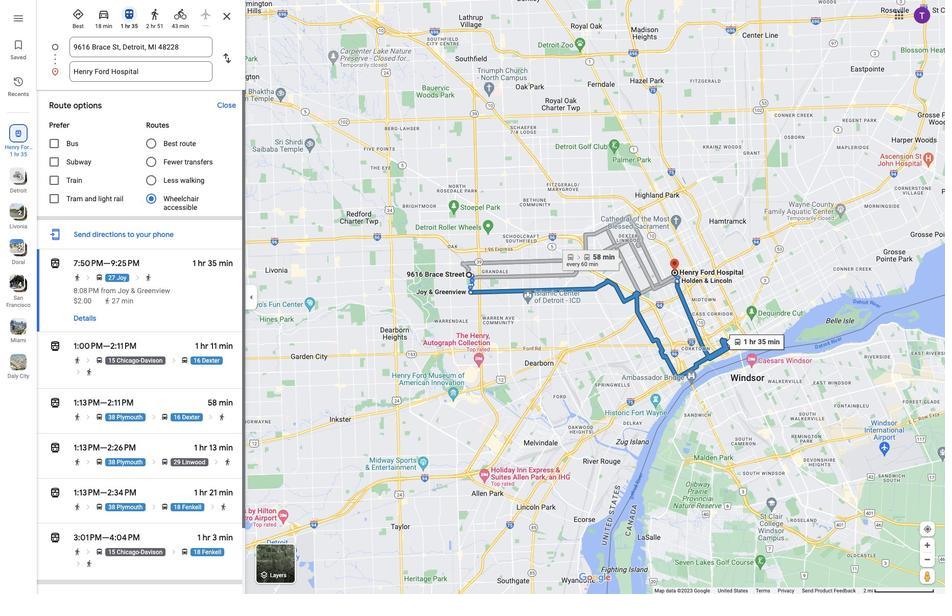 Task type: vqa. For each thing, say whether or not it's contained in the screenshot.

no



Task type: locate. For each thing, give the bounding box(es) containing it.
1 horizontal spatial best
[[164, 140, 178, 148]]

plymouth for 1:13 pm — 2:34 pm
[[117, 504, 143, 511]]

1 horizontal spatial 18
[[174, 504, 181, 511]]

1
[[121, 23, 124, 30], [10, 151, 13, 158], [193, 259, 196, 269], [195, 342, 199, 352], [194, 443, 197, 453], [194, 488, 198, 498], [197, 533, 201, 543]]

send for send directions to your phone
[[74, 230, 91, 239]]

1 horizontal spatial send
[[803, 588, 814, 594]]

min
[[103, 23, 112, 30], [180, 23, 189, 30], [219, 259, 233, 269], [122, 297, 134, 305], [219, 342, 233, 352], [219, 398, 233, 409], [219, 443, 233, 453], [219, 488, 233, 498], [219, 533, 233, 543]]

walk image down 1:00 pm
[[74, 357, 81, 365]]

flights image
[[200, 8, 212, 20]]

walk image down 1:13 pm — 2:26 pm
[[74, 459, 81, 466]]

1 inside  list
[[10, 151, 13, 158]]

2 places element up doral
[[11, 244, 22, 254]]

1 38 from the top
[[108, 414, 115, 421]]

— for 3:01 pm — 4:04 pm
[[102, 533, 109, 543]]

plymouth down "2:34 pm"
[[117, 504, 143, 511]]

— down 1:13 pm — 2:34 pm
[[102, 533, 109, 543]]

1:13 pm left "2:34 pm"
[[74, 488, 100, 498]]

davison
[[141, 357, 163, 365], [141, 549, 163, 556]]

send inside "button"
[[74, 230, 91, 239]]

2 davison from the top
[[141, 549, 163, 556]]

transit image left 7:50 pm
[[49, 257, 61, 271]]

2 38 plymouth from the top
[[108, 459, 143, 466]]

3 up "detroit"
[[18, 174, 22, 181]]

0 vertical spatial bus image
[[96, 357, 103, 365]]

davison for 4:04 pm
[[141, 549, 163, 556]]

2:11 pm for 1:13 pm — 2:11 pm
[[107, 398, 134, 409]]

henry ford hospital
[[5, 144, 32, 158]]

best for best route
[[164, 140, 178, 148]]

list inside google maps element
[[37, 37, 245, 82]]

1 2 places element from the top
[[11, 209, 22, 218]]

0 vertical spatial 35
[[132, 23, 138, 30]]

0 vertical spatial send
[[74, 230, 91, 239]]

0 vertical spatial 18 fenkell
[[174, 504, 201, 511]]

list
[[37, 37, 245, 82]]

38 down 1:13 pm — 2:26 pm
[[108, 459, 115, 466]]

27 right walking icon
[[112, 297, 120, 305]]

1 vertical spatial 16
[[174, 414, 181, 421]]

show your location image
[[924, 525, 933, 534]]

1 vertical spatial 15
[[108, 549, 115, 556]]

1 vertical spatial transit image
[[49, 441, 61, 456]]

2 vertical spatial 1:13 pm
[[74, 488, 100, 498]]

joy down 9:25 pm
[[117, 275, 127, 282]]

1:13 pm left 2:26 pm
[[74, 443, 100, 453]]

 for 3:01 pm — 4:04 pm
[[49, 531, 61, 546]]

1 vertical spatial 2:11 pm
[[107, 398, 134, 409]]

2 vertical spatial plymouth
[[117, 504, 143, 511]]

2 up livonia
[[18, 210, 22, 217]]

2 left 51
[[146, 23, 149, 30]]

0 horizontal spatial 16
[[174, 414, 181, 421]]

0 horizontal spatial fenkell
[[182, 504, 201, 511]]

0 vertical spatial 38
[[108, 414, 115, 421]]

21
[[209, 488, 217, 498]]

2:26 pm
[[107, 443, 136, 453]]

0 vertical spatial 16
[[194, 357, 201, 365]]

2 vertical spatial 18
[[194, 549, 201, 556]]

list item down 2 hr 51
[[37, 37, 245, 70]]

1 vertical spatial 18 fenkell
[[194, 549, 221, 556]]

2 1:13 pm from the top
[[74, 443, 100, 453]]

1 vertical spatial 1 hr 35
[[10, 151, 27, 158]]

your
[[136, 230, 151, 239]]

18 fenkell down 1 hr 21 min
[[174, 504, 201, 511]]

 left 1:13 pm — 2:26 pm
[[49, 441, 61, 456]]

 left 1:13 pm — 2:11 pm
[[49, 396, 61, 411]]

chicago- down 4:04 pm
[[117, 549, 141, 556]]

davison for 2:11 pm
[[141, 357, 163, 365]]

footer
[[655, 588, 864, 595]]

list item down starting point 9616 brace st, detroit, mi 48228 field
[[37, 61, 245, 82]]

1 38 plymouth from the top
[[108, 414, 143, 421]]

18
[[95, 23, 102, 30], [174, 504, 181, 511], [194, 549, 201, 556]]

0 vertical spatial 18
[[95, 23, 102, 30]]

2 horizontal spatial 35
[[208, 259, 217, 269]]

2 15 from the top
[[108, 549, 115, 556]]

0 vertical spatial fenkell
[[182, 504, 201, 511]]

1 vertical spatial 35
[[21, 151, 27, 158]]

chicago- for 3:01 pm — 4:04 pm
[[117, 549, 141, 556]]

google maps element
[[0, 0, 946, 595]]

38 down 1:13 pm — 2:34 pm
[[108, 504, 115, 511]]

0 vertical spatial 1:13 pm
[[74, 398, 100, 409]]

none radio inside google maps element
[[195, 4, 217, 26]]

15 down 3:01 pm — 4:04 pm
[[108, 549, 115, 556]]

1 bus image from the top
[[96, 357, 103, 365]]

min inside radio
[[103, 23, 112, 30]]

best inside best option
[[73, 23, 84, 30]]

transit image for 3:01 pm — 4:04 pm
[[49, 531, 61, 546]]

 left 1:00 pm
[[49, 339, 61, 354]]

2 for 2 places element associated with doral
[[18, 245, 22, 253]]

3:01 pm — 4:04 pm
[[74, 533, 140, 543]]

walk image up 8:08 pm
[[74, 274, 81, 282]]

3 plymouth from the top
[[117, 504, 143, 511]]

38 plymouth down 2:26 pm
[[108, 459, 143, 466]]

transit image left 1:13 pm — 2:34 pm
[[49, 486, 61, 501]]

1 vertical spatial 27
[[112, 297, 120, 305]]

 left 3:01 pm
[[49, 531, 61, 546]]

francisco
[[6, 302, 31, 309]]

fenkell for 1 hr 21 min
[[182, 504, 201, 511]]

transit image left walking image
[[123, 8, 135, 20]]

route options
[[49, 101, 102, 111]]

1 horizontal spatial 1 hr 35
[[121, 23, 138, 30]]

fenkell down 1 hr 3 min
[[202, 549, 221, 556]]

plymouth down 2:26 pm
[[117, 459, 143, 466]]

none field down starting point 9616 brace st, detroit, mi 48228 field
[[74, 61, 209, 82]]

footer containing map data ©2023 google
[[655, 588, 864, 595]]

send left product
[[803, 588, 814, 594]]

saved button
[[0, 35, 37, 63]]

1 vertical spatial joy
[[118, 287, 129, 295]]

1 hr 21 min
[[194, 488, 233, 498]]

0 vertical spatial dexter
[[202, 357, 220, 365]]

— up 27 joy
[[103, 259, 111, 269]]

0 horizontal spatial 18
[[95, 23, 102, 30]]

1:13 pm
[[74, 398, 100, 409], [74, 443, 100, 453], [74, 488, 100, 498]]

16
[[194, 357, 201, 365], [174, 414, 181, 421]]

bus image down 1:13 pm — 2:11 pm
[[96, 414, 103, 421]]

plymouth
[[117, 414, 143, 421], [117, 459, 143, 466], [117, 504, 143, 511]]

— down walking icon
[[103, 342, 110, 352]]

 up henry
[[14, 128, 23, 139]]

fenkell
[[182, 504, 201, 511], [202, 549, 221, 556]]

1:13 pm up 1:13 pm — 2:26 pm
[[74, 398, 100, 409]]

1 1:13 pm from the top
[[74, 398, 100, 409]]

7:50 pm — 9:25 pm
[[74, 259, 140, 269]]

walk image down 1 hr 21 min
[[220, 504, 228, 511]]

transfers
[[185, 158, 213, 166]]

2:11 pm
[[110, 342, 137, 352], [107, 398, 134, 409]]

1 vertical spatial davison
[[141, 549, 163, 556]]

1 horizontal spatial dexter
[[202, 357, 220, 365]]

send
[[74, 230, 91, 239], [803, 588, 814, 594]]

4 places element
[[11, 280, 22, 289]]

none field up destination henry ford hospital field
[[74, 37, 209, 57]]

0 vertical spatial davison
[[141, 357, 163, 365]]

transit image for 7:50 pm — 9:25 pm
[[49, 257, 61, 271]]

38 plymouth down 1:13 pm — 2:11 pm
[[108, 414, 143, 421]]

send left directions
[[74, 230, 91, 239]]

2 inside option
[[146, 23, 149, 30]]

0 vertical spatial 16 dexter
[[194, 357, 220, 365]]

min inside option
[[180, 23, 189, 30]]

0 vertical spatial 1 hr 35
[[121, 23, 138, 30]]

1 plymouth from the top
[[117, 414, 143, 421]]

11
[[210, 342, 217, 352]]

reverse starting point and destination image
[[221, 52, 233, 64]]

2 vertical spatial 38
[[108, 504, 115, 511]]

27 for 27 min
[[112, 297, 120, 305]]

None field
[[74, 37, 209, 57], [74, 61, 209, 82]]

2 transit image from the top
[[49, 441, 61, 456]]

0 horizontal spatial 1 hr 35
[[10, 151, 27, 158]]

38 for 2:26 pm
[[108, 459, 115, 466]]

3 38 from the top
[[108, 504, 115, 511]]

fewer
[[164, 158, 183, 166]]

1 15 chicago-davison from the top
[[108, 357, 163, 365]]

0 vertical spatial 15
[[108, 357, 115, 365]]

0 vertical spatial 15 chicago-davison
[[108, 357, 163, 365]]

0 horizontal spatial best
[[73, 23, 84, 30]]

1 transit image from the top
[[49, 396, 61, 411]]

0 vertical spatial 38 plymouth
[[108, 414, 143, 421]]

2 left mi
[[864, 588, 867, 594]]

send for send product feedback
[[803, 588, 814, 594]]

1 vertical spatial 3
[[213, 533, 217, 543]]

38 for 2:34 pm
[[108, 504, 115, 511]]

zoom in image
[[924, 542, 932, 550]]

2 2 places element from the top
[[11, 244, 22, 254]]

transit image left 3:01 pm
[[49, 531, 61, 546]]

2 places element for doral
[[11, 244, 22, 254]]

2 vertical spatial bus image
[[96, 459, 103, 466]]

bus image down 1:00 pm — 2:11 pm
[[96, 357, 103, 365]]

collapse side panel image
[[246, 292, 257, 303]]

2 hr 51
[[146, 23, 164, 30]]

15 for 2:11 pm
[[108, 357, 115, 365]]

— down 1:13 pm — 2:11 pm
[[100, 443, 107, 453]]

8:08 pm from joy & greenview $2.00
[[74, 287, 170, 305]]

1 hr 11 min
[[195, 342, 233, 352]]

16 for 58
[[174, 414, 181, 421]]

0 vertical spatial 3
[[18, 174, 22, 181]]

best left route
[[164, 140, 178, 148]]

2 mi button
[[864, 588, 935, 594]]

3 1:13 pm from the top
[[74, 488, 100, 498]]

1 vertical spatial 16 dexter
[[174, 414, 200, 421]]

18 down 1 hr 3 min
[[194, 549, 201, 556]]

1 vertical spatial 38
[[108, 459, 115, 466]]

1 hr 35 inside  list
[[10, 151, 27, 158]]

16 dexter for 1
[[194, 357, 220, 365]]

0 vertical spatial none field
[[74, 37, 209, 57]]

1 hr 35 up starting point 9616 brace st, detroit, mi 48228 field
[[121, 23, 138, 30]]

bus image down 1:13 pm — 2:26 pm
[[96, 459, 103, 466]]

16 down 1 hr 11 min
[[194, 357, 201, 365]]

1 horizontal spatial 3
[[213, 533, 217, 543]]

plymouth down 1:13 pm — 2:11 pm
[[117, 414, 143, 421]]

1:00 pm
[[74, 342, 103, 352]]

— for 1:00 pm — 2:11 pm
[[103, 342, 110, 352]]

16 dexter up "1 hr 13 min"
[[174, 414, 200, 421]]

2 vertical spatial 38 plymouth
[[108, 504, 143, 511]]

and
[[85, 195, 97, 203]]


[[14, 128, 23, 139], [49, 257, 61, 271], [49, 339, 61, 354], [49, 396, 61, 411], [49, 441, 61, 456], [49, 486, 61, 501], [49, 531, 61, 546]]

43 min
[[172, 23, 189, 30]]

walk image
[[145, 274, 153, 282], [85, 369, 93, 376], [74, 414, 81, 421], [218, 414, 226, 421], [224, 459, 232, 466], [74, 549, 81, 556], [85, 560, 93, 568]]

1 vertical spatial bus image
[[96, 414, 103, 421]]

1 hr 13 min
[[194, 443, 233, 453]]

bus image for 1:13 pm — 2:11 pm
[[96, 414, 103, 421]]

2 places element
[[11, 209, 22, 218], [11, 244, 22, 254]]

1 vertical spatial 15 chicago-davison
[[108, 549, 163, 556]]

joy left &
[[118, 287, 129, 295]]

8:08 pm
[[74, 287, 99, 295]]

1 vertical spatial best
[[164, 140, 178, 148]]

— up 1:13 pm — 2:26 pm
[[100, 398, 107, 409]]

38 plymouth down "2:34 pm"
[[108, 504, 143, 511]]

None radio
[[195, 4, 217, 26]]

16 up 29
[[174, 414, 181, 421]]

linwood
[[182, 459, 205, 466]]

3 bus image from the top
[[96, 459, 103, 466]]

walk image
[[74, 274, 81, 282], [74, 357, 81, 365], [74, 459, 81, 466], [74, 504, 81, 511], [220, 504, 228, 511]]

, then image
[[85, 274, 92, 282], [170, 357, 178, 365], [74, 369, 82, 376], [85, 414, 92, 421], [207, 414, 215, 421], [150, 459, 158, 466], [213, 459, 221, 466], [85, 504, 92, 511], [150, 504, 158, 511], [170, 549, 178, 556], [74, 560, 82, 568]]

2 chicago- from the top
[[117, 549, 141, 556]]

walk image down 1:13 pm — 2:34 pm
[[74, 504, 81, 511]]

transit image
[[49, 396, 61, 411], [49, 441, 61, 456]]

2 plymouth from the top
[[117, 459, 143, 466]]

1 vertical spatial none field
[[74, 61, 209, 82]]

15 for 4:04 pm
[[108, 549, 115, 556]]

27
[[108, 275, 115, 282], [112, 297, 120, 305]]

43 min radio
[[170, 4, 191, 30]]

daly city button
[[0, 350, 37, 382]]

details button
[[69, 309, 101, 328]]

1 chicago- from the top
[[117, 357, 141, 365]]

1 for 1:13 pm — 2:34 pm
[[194, 488, 198, 498]]

— for 1:13 pm — 2:26 pm
[[100, 443, 107, 453]]

send inside button
[[803, 588, 814, 594]]

0 horizontal spatial 3
[[18, 174, 22, 181]]

zoom out image
[[924, 556, 932, 564]]

15 chicago-davison down 4:04 pm
[[108, 549, 163, 556]]

1 hr 35 down henry
[[10, 151, 27, 158]]

1:13 pm — 2:34 pm
[[74, 488, 137, 498]]

1 15 from the top
[[108, 357, 115, 365]]

18 fenkell for 1 hr 21 min
[[174, 504, 201, 511]]

0 vertical spatial 2:11 pm
[[110, 342, 137, 352]]

transit image left 1:00 pm
[[49, 339, 61, 354]]

2:11 pm up 2:26 pm
[[107, 398, 134, 409]]

18 fenkell down 1 hr 3 min
[[194, 549, 221, 556]]

best for best
[[73, 23, 84, 30]]

2 for 2 hr 51
[[146, 23, 149, 30]]

3 38 plymouth from the top
[[108, 504, 143, 511]]

bus image
[[96, 274, 103, 282], [181, 357, 189, 365], [161, 414, 169, 421], [161, 459, 169, 466], [96, 504, 103, 511], [161, 504, 169, 511], [96, 549, 103, 556], [181, 549, 189, 556]]

— down 1:13 pm — 2:26 pm
[[100, 488, 107, 498]]

2:11 pm right 1:00 pm
[[110, 342, 137, 352]]

2 bus image from the top
[[96, 414, 103, 421]]

18 for 4:04 pm
[[194, 549, 201, 556]]

transit image left 1:13 pm — 2:11 pm
[[49, 396, 61, 411]]

18 down driving image
[[95, 23, 102, 30]]

terms
[[756, 588, 771, 594]]

2 38 from the top
[[108, 459, 115, 466]]

bus image
[[96, 357, 103, 365], [96, 414, 103, 421], [96, 459, 103, 466]]

1 hr 35 inside option
[[121, 23, 138, 30]]

1 davison from the top
[[141, 357, 163, 365]]

best down best travel modes icon
[[73, 23, 84, 30]]

 left 7:50 pm
[[49, 257, 61, 271]]

privacy button
[[778, 588, 795, 595]]

livonia
[[9, 223, 27, 230]]

1 horizontal spatial fenkell
[[202, 549, 221, 556]]

data
[[666, 588, 677, 594]]

1 vertical spatial fenkell
[[202, 549, 221, 556]]

35
[[132, 23, 138, 30], [21, 151, 27, 158], [208, 259, 217, 269]]

0 vertical spatial 2 places element
[[11, 209, 22, 218]]

0 vertical spatial transit image
[[49, 396, 61, 411]]

2 places element up livonia
[[11, 209, 22, 218]]

terms button
[[756, 588, 771, 595]]

0 vertical spatial 27
[[108, 275, 115, 282]]

rail
[[114, 195, 124, 203]]

27 up from
[[108, 275, 115, 282]]

2 vertical spatial 35
[[208, 259, 217, 269]]

0 vertical spatial joy
[[117, 275, 127, 282]]

0 vertical spatial best
[[73, 23, 84, 30]]

recents
[[8, 90, 29, 98]]

accessible
[[164, 203, 197, 212]]

transit image left 1:13 pm — 2:26 pm
[[49, 441, 61, 456]]

0 vertical spatial plymouth
[[117, 414, 143, 421]]

15 chicago-davison for 4:04 pm
[[108, 549, 163, 556]]

0 horizontal spatial send
[[74, 230, 91, 239]]

chicago- down 1:00 pm — 2:11 pm
[[117, 357, 141, 365]]

15 chicago-davison down 1:00 pm — 2:11 pm
[[108, 357, 163, 365]]

1 horizontal spatial 35
[[132, 23, 138, 30]]

 left 1:13 pm — 2:34 pm
[[49, 486, 61, 501]]

—
[[103, 259, 111, 269], [103, 342, 110, 352], [100, 398, 107, 409], [100, 443, 107, 453], [100, 488, 107, 498], [102, 533, 109, 543]]

best
[[73, 23, 84, 30], [164, 140, 178, 148]]

15 down 1:00 pm — 2:11 pm
[[108, 357, 115, 365]]

transit image
[[123, 8, 135, 20], [49, 257, 61, 271], [49, 339, 61, 354], [49, 486, 61, 501], [49, 531, 61, 546]]

none field starting point 9616 brace st, detroit, mi 48228
[[74, 37, 209, 57]]

 list
[[0, 0, 37, 595]]

16 dexter
[[194, 357, 220, 365], [174, 414, 200, 421]]

dexter up "1 hr 13 min"
[[182, 414, 200, 421]]

1 vertical spatial 2 places element
[[11, 244, 22, 254]]

38 plymouth for 2:34 pm
[[108, 504, 143, 511]]

29
[[174, 459, 181, 466]]

16 dexter down 11
[[194, 357, 220, 365]]

list item
[[37, 37, 245, 70], [37, 61, 245, 82]]

, then image
[[134, 274, 142, 282], [85, 357, 92, 365], [150, 414, 158, 421], [85, 459, 92, 466], [209, 504, 217, 511], [85, 549, 92, 556]]

1 none field from the top
[[74, 37, 209, 57]]

0 horizontal spatial dexter
[[182, 414, 200, 421]]

1 vertical spatial 38 plymouth
[[108, 459, 143, 466]]

18 fenkell for 1 hr 3 min
[[194, 549, 221, 556]]

dexter
[[202, 357, 220, 365], [182, 414, 200, 421]]

close directions image
[[221, 10, 233, 22]]

1 vertical spatial 1:13 pm
[[74, 443, 100, 453]]

menu image
[[12, 12, 25, 25]]

fenkell down 1 hr 21 min
[[182, 504, 201, 511]]

walking image
[[104, 298, 111, 305]]

 for 1:00 pm — 2:11 pm
[[49, 339, 61, 354]]

1 vertical spatial dexter
[[182, 414, 200, 421]]

1 list item from the top
[[37, 37, 245, 70]]

38 down 1:13 pm — 2:11 pm
[[108, 414, 115, 421]]

bus image for 1:13 pm — 2:26 pm
[[96, 459, 103, 466]]

$2.00
[[74, 297, 92, 305]]

2 none field from the top
[[74, 61, 209, 82]]

3 inside directions main content
[[213, 533, 217, 543]]

show street view coverage image
[[921, 569, 936, 584]]

2 up doral
[[18, 245, 22, 253]]

3 down 1 hr 21 min
[[213, 533, 217, 543]]

dexter down 11
[[202, 357, 220, 365]]

2 15 chicago-davison from the top
[[108, 549, 163, 556]]

best inside directions main content
[[164, 140, 178, 148]]

0 vertical spatial chicago-
[[117, 357, 141, 365]]

send directions to your phone button
[[69, 224, 179, 245]]

1 vertical spatial 18
[[174, 504, 181, 511]]

1 vertical spatial plymouth
[[117, 459, 143, 466]]

1:00 pm — 2:11 pm
[[74, 342, 137, 352]]

15
[[108, 357, 115, 365], [108, 549, 115, 556]]

1 vertical spatial send
[[803, 588, 814, 594]]

0 horizontal spatial 35
[[21, 151, 27, 158]]

wheelchair accessible
[[164, 195, 199, 212]]

1 horizontal spatial 16
[[194, 357, 201, 365]]

2 horizontal spatial 18
[[194, 549, 201, 556]]

joy
[[117, 275, 127, 282], [118, 287, 129, 295]]

1 vertical spatial chicago-
[[117, 549, 141, 556]]

18 down 29
[[174, 504, 181, 511]]



Task type: describe. For each thing, give the bounding box(es) containing it.
greenview
[[137, 287, 170, 295]]

3:01 pm
[[74, 533, 102, 543]]

&
[[131, 287, 135, 295]]

product
[[815, 588, 833, 594]]

Starting point 9616 Brace St, Detroit, MI 48228 field
[[74, 41, 209, 53]]

best route
[[164, 140, 196, 148]]

walking image
[[149, 8, 161, 20]]

doral
[[12, 259, 25, 266]]

1 for 7:50 pm — 9:25 pm
[[193, 259, 196, 269]]

Destination Henry Ford Hospital field
[[74, 65, 209, 78]]

prefer
[[49, 121, 70, 130]]

phone
[[153, 230, 174, 239]]

to
[[127, 230, 134, 239]]

1 hr 3 min
[[197, 533, 233, 543]]

18 min
[[95, 23, 112, 30]]

less
[[164, 176, 179, 185]]

route
[[49, 101, 71, 111]]

map data ©2023 google
[[655, 588, 711, 594]]

tram and light rail
[[66, 195, 124, 203]]

1 for 1:13 pm — 2:26 pm
[[194, 443, 197, 453]]

bus
[[66, 140, 79, 148]]

options
[[73, 101, 102, 111]]

send product feedback button
[[803, 588, 856, 595]]

daly
[[8, 373, 18, 380]]

dexter for 58
[[182, 414, 200, 421]]

tram
[[66, 195, 83, 203]]

route
[[180, 140, 196, 148]]

2 for 2 places element associated with livonia
[[18, 210, 22, 217]]

 for 7:50 pm — 9:25 pm
[[49, 257, 61, 271]]

15 chicago-davison for 2:11 pm
[[108, 357, 163, 365]]

hr inside  list
[[14, 151, 19, 158]]

dexter for 1
[[202, 357, 220, 365]]

driving image
[[98, 8, 110, 20]]

58 min
[[208, 398, 233, 409]]

miami
[[11, 337, 26, 344]]

58
[[208, 398, 217, 409]]

35 inside option
[[132, 23, 138, 30]]

35 inside  list
[[21, 151, 27, 158]]

2 hr 51 radio
[[144, 4, 166, 30]]

mi
[[868, 588, 874, 594]]

4
[[18, 281, 22, 288]]

27 min
[[112, 297, 134, 305]]

san
[[14, 295, 23, 302]]

privacy
[[778, 588, 795, 594]]

27 for 27 joy
[[108, 275, 115, 282]]

29 linwood
[[174, 459, 205, 466]]

walk image for 1:13 pm — 2:26 pm
[[74, 459, 81, 466]]

routes
[[146, 121, 169, 130]]

walk image for 7:50 pm — 9:25 pm
[[74, 274, 81, 282]]

map
[[655, 588, 665, 594]]

 for 1:13 pm — 2:26 pm
[[49, 441, 61, 456]]

feedback
[[834, 588, 856, 594]]

38 plymouth for 2:26 pm
[[108, 459, 143, 466]]

18 for 2:34 pm
[[174, 504, 181, 511]]

38 for 2:11 pm
[[108, 414, 115, 421]]

plymouth for 1:13 pm — 2:11 pm
[[117, 414, 143, 421]]

18 inside radio
[[95, 23, 102, 30]]

united
[[718, 588, 733, 594]]

35 inside directions main content
[[208, 259, 217, 269]]

walk image for 1:13 pm — 2:34 pm
[[74, 504, 81, 511]]

©2023
[[678, 588, 693, 594]]

send product feedback
[[803, 588, 856, 594]]

cycling image
[[174, 8, 187, 20]]

close
[[217, 101, 236, 110]]

transit image for 1:00 pm — 2:11 pm
[[49, 339, 61, 354]]

9:25 pm
[[111, 259, 140, 269]]

fewer transfers
[[164, 158, 213, 166]]

close button
[[212, 96, 241, 115]]

 for 1:13 pm — 2:34 pm
[[49, 486, 61, 501]]

16 dexter for 58
[[174, 414, 200, 421]]

layers
[[270, 573, 287, 579]]

Best radio
[[67, 4, 89, 30]]

43
[[172, 23, 178, 30]]

less walking
[[164, 176, 205, 185]]

4:04 pm
[[109, 533, 140, 543]]

— for 7:50 pm — 9:25 pm
[[103, 259, 111, 269]]

— for 1:13 pm — 2:11 pm
[[100, 398, 107, 409]]

united states button
[[718, 588, 749, 595]]

2:11 pm for 1:00 pm — 2:11 pm
[[110, 342, 137, 352]]

directions main content
[[37, 0, 245, 595]]

2 list item from the top
[[37, 61, 245, 82]]

transit image for 1:13 pm — 2:26 pm
[[49, 441, 61, 456]]

7:50 pm
[[74, 259, 103, 269]]

google account: tyler black  
(blacklashes1000@gmail.com) image
[[915, 7, 931, 23]]

1:13 pm — 2:11 pm
[[74, 398, 134, 409]]

3 inside 3 places element
[[18, 174, 22, 181]]

directions
[[92, 230, 126, 239]]

1 hr 35 min
[[193, 259, 233, 269]]

from
[[101, 287, 116, 295]]

walk image for 1:00 pm — 2:11 pm
[[74, 357, 81, 365]]

footer inside google maps element
[[655, 588, 864, 595]]

best travel modes image
[[72, 8, 84, 20]]

1 hr 35 radio
[[119, 4, 140, 30]]

prefer bus
[[49, 121, 79, 148]]

bus image for 1:00 pm — 2:11 pm
[[96, 357, 103, 365]]

27 joy
[[108, 275, 127, 282]]

united states
[[718, 588, 749, 594]]

send directions to your phone
[[74, 230, 174, 239]]

plymouth for 1:13 pm — 2:26 pm
[[117, 459, 143, 466]]

1:13 pm for 1:13 pm — 2:34 pm
[[74, 488, 100, 498]]

hospital
[[8, 151, 29, 158]]

1:13 pm for 1:13 pm — 2:11 pm
[[74, 398, 100, 409]]

none field destination henry ford hospital
[[74, 61, 209, 82]]

transit image for 1:13 pm — 2:11 pm
[[49, 396, 61, 411]]

— for 1:13 pm — 2:34 pm
[[100, 488, 107, 498]]

2 places element for livonia
[[11, 209, 22, 218]]

light
[[98, 195, 112, 203]]

38 plymouth for 2:11 pm
[[108, 414, 143, 421]]

wheelchair
[[164, 195, 199, 203]]

2 for 2 mi
[[864, 588, 867, 594]]

16 for 1
[[194, 357, 201, 365]]

 for 1:13 pm — 2:11 pm
[[49, 396, 61, 411]]

google
[[695, 588, 711, 594]]

miami button
[[0, 314, 37, 346]]

1 for 1:00 pm — 2:11 pm
[[195, 342, 199, 352]]

recents button
[[0, 72, 37, 100]]

13
[[209, 443, 217, 453]]

2 mi
[[864, 588, 874, 594]]

2:34 pm
[[107, 488, 137, 498]]

1 for 3:01 pm — 4:04 pm
[[197, 533, 201, 543]]

chicago- for 1:00 pm — 2:11 pm
[[117, 357, 141, 365]]

3 places element
[[11, 173, 22, 182]]

detroit
[[10, 188, 27, 194]]

daly city
[[8, 373, 29, 380]]

fenkell for 1 hr 3 min
[[202, 549, 221, 556]]

city
[[20, 373, 29, 380]]

51
[[157, 23, 164, 30]]

18 min radio
[[93, 4, 115, 30]]

 inside list
[[14, 128, 23, 139]]

henry
[[5, 144, 19, 151]]

states
[[734, 588, 749, 594]]

transit image for 1:13 pm — 2:34 pm
[[49, 486, 61, 501]]

san francisco
[[6, 295, 31, 309]]

train
[[66, 176, 82, 185]]

joy inside 8:08 pm from joy & greenview $2.00
[[118, 287, 129, 295]]

1:13 pm for 1:13 pm — 2:26 pm
[[74, 443, 100, 453]]

subway
[[66, 158, 91, 166]]

1 inside 1 hr 35 option
[[121, 23, 124, 30]]

transit image inside 1 hr 35 option
[[123, 8, 135, 20]]

ford
[[21, 144, 32, 151]]

details
[[74, 314, 96, 323]]



